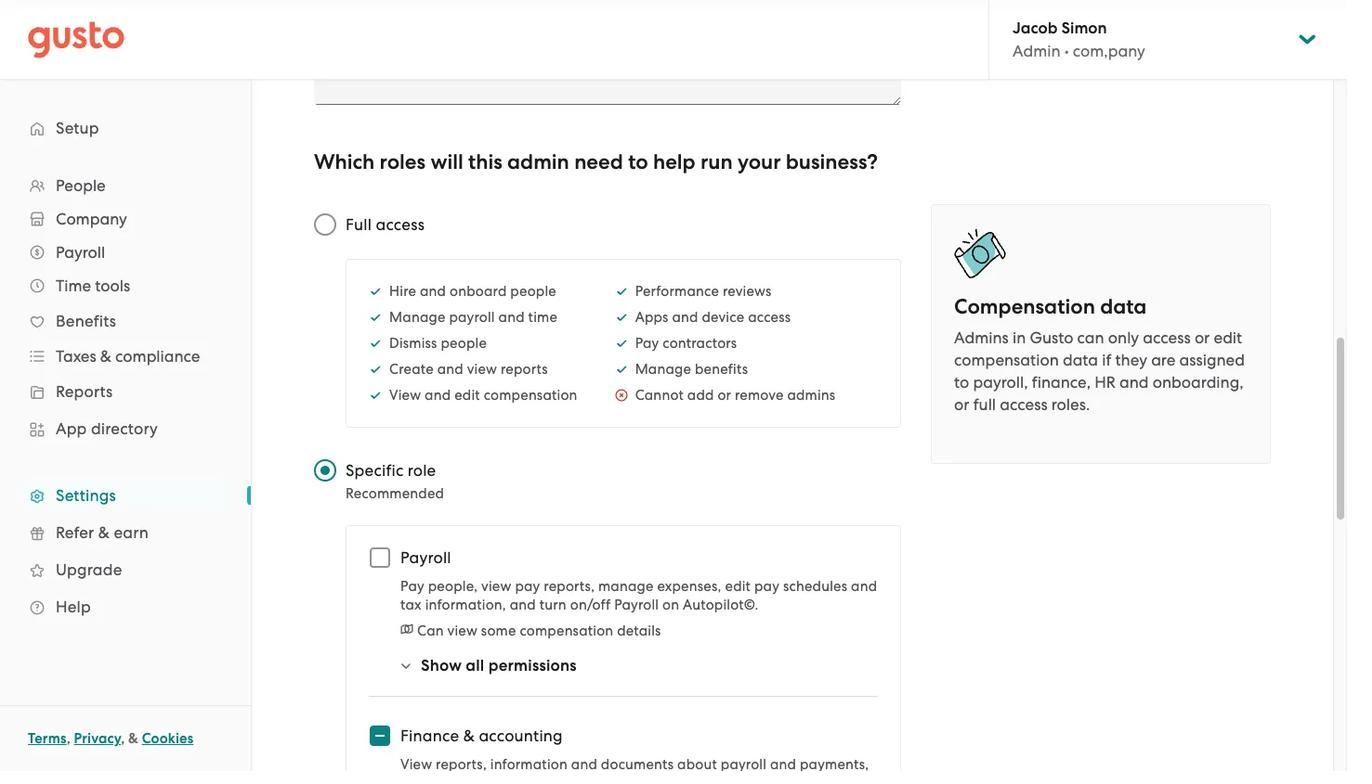 Task type: describe. For each thing, give the bounding box(es) containing it.
and right hire
[[420, 283, 446, 300]]

list containing performance reviews
[[615, 282, 835, 405]]

compensation for view and edit compensation
[[484, 387, 577, 404]]

view and edit compensation
[[389, 387, 577, 404]]

•
[[1064, 42, 1069, 60]]

remove
[[735, 387, 784, 404]]

pay people, view pay reports, manage expenses, edit pay schedules and tax information, and turn on/off payroll on autopilot©.
[[400, 579, 877, 614]]

apps
[[635, 309, 668, 326]]

manage benefits
[[635, 361, 748, 378]]

access down payroll,
[[1000, 396, 1048, 414]]

upgrade link
[[19, 554, 232, 587]]

view for people,
[[481, 579, 511, 595]]

on/off
[[570, 597, 611, 614]]

1 horizontal spatial or
[[954, 396, 969, 414]]

accounting
[[479, 727, 563, 746]]

expenses,
[[657, 579, 721, 595]]

admin
[[1013, 42, 1060, 60]]

contractors
[[663, 335, 737, 352]]

list containing people
[[0, 169, 251, 626]]

2 , from the left
[[121, 731, 125, 748]]

benefits link
[[19, 305, 232, 338]]

simon
[[1061, 19, 1107, 38]]

gusto navigation element
[[0, 80, 251, 656]]

payroll button
[[19, 236, 232, 269]]

privacy link
[[74, 731, 121, 748]]

edit inside compensation data admins in gusto can only access or edit compensation data if they are assigned to payroll, finance, hr and onboarding, or full access roles.
[[1214, 329, 1242, 347]]

full
[[973, 396, 996, 414]]

and inside compensation data admins in gusto can only access or edit compensation data if they are assigned to payroll, finance, hr and onboarding, or full access roles.
[[1119, 373, 1149, 392]]

access down reviews
[[748, 309, 791, 326]]

app
[[56, 420, 87, 438]]

finance & accounting
[[400, 727, 563, 746]]

time tools
[[56, 277, 130, 295]]

which roles will this admin need to help run your business ?
[[314, 150, 878, 175]]

help link
[[19, 591, 232, 624]]

payroll inside pay people, view pay reports, manage expenses, edit pay schedules and tax information, and turn on/off payroll on autopilot©.
[[614, 597, 659, 614]]

need
[[574, 150, 623, 175]]

compliance
[[115, 347, 200, 366]]

2 horizontal spatial or
[[1195, 329, 1210, 347]]

payroll inside dropdown button
[[56, 243, 105, 262]]

manage payroll and time
[[389, 309, 557, 326]]

and right view
[[425, 387, 451, 404]]

setup
[[56, 119, 99, 137]]

privacy
[[74, 731, 121, 748]]

upgrade
[[56, 561, 122, 580]]

cookies button
[[142, 728, 194, 751]]

compensation
[[954, 294, 1095, 320]]

people button
[[19, 169, 232, 203]]

access right the full
[[376, 216, 425, 234]]

full
[[346, 216, 372, 234]]

specific
[[346, 462, 404, 480]]

1 horizontal spatial data
[[1100, 294, 1147, 320]]

in
[[1013, 329, 1026, 347]]

hr
[[1095, 373, 1116, 392]]

tools
[[95, 277, 130, 295]]

1 , from the left
[[67, 731, 70, 748]]

time
[[528, 309, 557, 326]]

settings link
[[19, 479, 232, 513]]

access up are
[[1143, 329, 1191, 347]]

taxes
[[56, 347, 96, 366]]

are
[[1151, 351, 1175, 370]]

this
[[468, 150, 502, 175]]

people
[[56, 177, 106, 195]]

app directory link
[[19, 412, 232, 446]]

view for and
[[467, 361, 497, 378]]

hire and onboard people
[[389, 283, 556, 300]]

can
[[1077, 329, 1104, 347]]

and down the dismiss people
[[437, 361, 463, 378]]

finance
[[400, 727, 459, 746]]

Payroll checkbox
[[360, 538, 400, 579]]

taxes & compliance
[[56, 347, 200, 366]]

payroll
[[449, 309, 495, 326]]

terms
[[28, 731, 67, 748]]

finance,
[[1032, 373, 1091, 392]]

reports,
[[544, 579, 595, 595]]

& for taxes
[[100, 347, 111, 366]]

?
[[867, 150, 878, 175]]

0 vertical spatial people
[[510, 283, 556, 300]]

dismiss people
[[389, 335, 487, 352]]

Finance & accounting checkbox
[[360, 716, 400, 757]]

refer
[[56, 524, 94, 543]]

help
[[653, 150, 695, 175]]

compensation for can view some compensation details
[[520, 623, 613, 640]]

refer & earn
[[56, 524, 149, 543]]

recommended
[[346, 486, 444, 503]]

create and view reports
[[389, 361, 548, 378]]

manage for manage benefits
[[635, 361, 691, 378]]

time tools button
[[19, 269, 232, 303]]

information,
[[425, 597, 506, 614]]

app directory
[[56, 420, 158, 438]]

reports
[[56, 383, 113, 401]]

help
[[56, 598, 91, 617]]

will
[[431, 150, 463, 175]]

permissions
[[488, 657, 577, 676]]

details
[[617, 623, 661, 640]]

role
[[408, 462, 436, 480]]

pay for pay contractors
[[635, 335, 659, 352]]



Task type: locate. For each thing, give the bounding box(es) containing it.
schedules
[[783, 579, 847, 595]]

0 vertical spatial to
[[628, 150, 648, 175]]

1 horizontal spatial payroll
[[400, 549, 451, 568]]

& for finance
[[463, 727, 475, 746]]

0 horizontal spatial pay
[[400, 579, 424, 595]]

compensation up payroll,
[[954, 351, 1059, 370]]

1 vertical spatial edit
[[454, 387, 480, 404]]

on
[[662, 597, 679, 614]]

or
[[1195, 329, 1210, 347], [718, 387, 731, 404], [954, 396, 969, 414]]

1 horizontal spatial pay
[[635, 335, 659, 352]]

data down can
[[1063, 351, 1098, 370]]

0 horizontal spatial people
[[441, 335, 487, 352]]

1 horizontal spatial pay
[[754, 579, 779, 595]]

compensation down reports
[[484, 387, 577, 404]]

full access
[[346, 216, 425, 234]]

roles
[[380, 150, 426, 175]]

0 horizontal spatial edit
[[454, 387, 480, 404]]

pay contractors
[[635, 335, 737, 352]]

edit inside pay people, view pay reports, manage expenses, edit pay schedules and tax information, and turn on/off payroll on autopilot©.
[[725, 579, 751, 595]]

manage for manage payroll and time
[[389, 309, 445, 326]]

people up time
[[510, 283, 556, 300]]

compensation down turn
[[520, 623, 613, 640]]

payroll up people,
[[400, 549, 451, 568]]

compensation inside compensation data admins in gusto can only access or edit compensation data if they are assigned to payroll, finance, hr and onboarding, or full access roles.
[[954, 351, 1059, 370]]

1 vertical spatial pay
[[400, 579, 424, 595]]

terms link
[[28, 731, 67, 748]]

0 horizontal spatial pay
[[515, 579, 540, 595]]

benefits
[[695, 361, 748, 378]]

manage up dismiss
[[389, 309, 445, 326]]

view inside pay people, view pay reports, manage expenses, edit pay schedules and tax information, and turn on/off payroll on autopilot©.
[[481, 579, 511, 595]]

and down they
[[1119, 373, 1149, 392]]

1 vertical spatial to
[[954, 373, 969, 392]]

performance reviews
[[635, 283, 772, 300]]

1 horizontal spatial ,
[[121, 731, 125, 748]]

can view some compensation details
[[417, 623, 661, 640]]

show
[[421, 657, 462, 676]]

create
[[389, 361, 434, 378]]

payroll,
[[973, 373, 1028, 392]]

company button
[[19, 203, 232, 236]]

pay left schedules
[[754, 579, 779, 595]]

1 vertical spatial manage
[[635, 361, 691, 378]]

they
[[1115, 351, 1147, 370]]

compensation
[[954, 351, 1059, 370], [484, 387, 577, 404], [520, 623, 613, 640]]

2 horizontal spatial edit
[[1214, 329, 1242, 347]]

2 vertical spatial payroll
[[614, 597, 659, 614]]

data
[[1100, 294, 1147, 320], [1063, 351, 1098, 370]]

0 vertical spatial edit
[[1214, 329, 1242, 347]]

and
[[420, 283, 446, 300], [498, 309, 525, 326], [672, 309, 698, 326], [437, 361, 463, 378], [1119, 373, 1149, 392], [425, 387, 451, 404], [851, 579, 877, 595], [510, 597, 536, 614]]

pay for pay people, view pay reports, manage expenses, edit pay schedules and tax information, and turn on/off payroll on autopilot©.
[[400, 579, 424, 595]]

people up create and view reports
[[441, 335, 487, 352]]

reports link
[[19, 375, 232, 409]]

0 horizontal spatial list
[[0, 169, 251, 626]]

Specific role radio
[[305, 451, 346, 491]]

jacob simon admin • com,pany
[[1013, 19, 1145, 60]]

access
[[376, 216, 425, 234], [748, 309, 791, 326], [1143, 329, 1191, 347], [1000, 396, 1048, 414]]

& left earn
[[98, 524, 110, 543]]

pay inside pay people, view pay reports, manage expenses, edit pay schedules and tax information, and turn on/off payroll on autopilot©.
[[400, 579, 424, 595]]

view up information,
[[481, 579, 511, 595]]

home image
[[28, 21, 124, 58]]

& for refer
[[98, 524, 110, 543]]

to inside compensation data admins in gusto can only access or edit compensation data if they are assigned to payroll, finance, hr and onboarding, or full access roles.
[[954, 373, 969, 392]]

onboard
[[450, 283, 507, 300]]

and up pay contractors
[[672, 309, 698, 326]]

cannot
[[635, 387, 684, 404]]

edit down create and view reports
[[454, 387, 480, 404]]

show all permissions
[[421, 657, 577, 676]]

business
[[786, 150, 867, 175]]

2 vertical spatial compensation
[[520, 623, 613, 640]]

and left time
[[498, 309, 525, 326]]

admins
[[954, 329, 1009, 347]]

to left help
[[628, 150, 648, 175]]

1 horizontal spatial list
[[369, 282, 577, 405]]

tax
[[400, 597, 422, 614]]

add
[[687, 387, 714, 404]]

, left the cookies button
[[121, 731, 125, 748]]

or left full
[[954, 396, 969, 414]]

some
[[481, 623, 516, 640]]

only
[[1108, 329, 1139, 347]]

com,pany
[[1073, 42, 1145, 60]]

0 horizontal spatial payroll
[[56, 243, 105, 262]]

0 horizontal spatial manage
[[389, 309, 445, 326]]

performance
[[635, 283, 719, 300]]

view
[[467, 361, 497, 378], [481, 579, 511, 595], [447, 623, 477, 640]]

0 vertical spatial payroll
[[56, 243, 105, 262]]

1 vertical spatial data
[[1063, 351, 1098, 370]]

specific role
[[346, 462, 436, 480]]

data up only
[[1100, 294, 1147, 320]]

1 horizontal spatial manage
[[635, 361, 691, 378]]

device
[[702, 309, 744, 326]]

or right add
[[718, 387, 731, 404]]

0 vertical spatial compensation
[[954, 351, 1059, 370]]

2 horizontal spatial list
[[615, 282, 835, 405]]

all
[[466, 657, 484, 676]]

turn
[[539, 597, 567, 614]]

taxes & compliance button
[[19, 340, 232, 373]]

0 vertical spatial view
[[467, 361, 497, 378]]

gusto
[[1030, 329, 1073, 347]]

0 vertical spatial manage
[[389, 309, 445, 326]]

jacob
[[1013, 19, 1058, 38]]

& right finance
[[463, 727, 475, 746]]

your
[[738, 150, 781, 175]]

time
[[56, 277, 91, 295]]

reports
[[501, 361, 548, 378]]

and right schedules
[[851, 579, 877, 595]]

1 vertical spatial people
[[441, 335, 487, 352]]

1 horizontal spatial people
[[510, 283, 556, 300]]

0 horizontal spatial or
[[718, 387, 731, 404]]

or up "assigned"
[[1195, 329, 1210, 347]]

2 vertical spatial edit
[[725, 579, 751, 595]]

1 pay from the left
[[515, 579, 540, 595]]

0 horizontal spatial to
[[628, 150, 648, 175]]

1 horizontal spatial to
[[954, 373, 969, 392]]

pay up tax
[[400, 579, 424, 595]]

autopilot©.
[[683, 597, 758, 614]]

benefits
[[56, 312, 116, 331]]

hire
[[389, 283, 416, 300]]

onboarding,
[[1153, 373, 1243, 392]]

& left the cookies button
[[128, 731, 138, 748]]

to left payroll,
[[954, 373, 969, 392]]

edit up autopilot©.
[[725, 579, 751, 595]]

compensation data admins in gusto can only access or edit compensation data if they are assigned to payroll, finance, hr and onboarding, or full access roles.
[[954, 294, 1245, 414]]

& right taxes
[[100, 347, 111, 366]]

Full access radio
[[305, 204, 346, 245]]

assigned
[[1179, 351, 1245, 370]]

1 horizontal spatial edit
[[725, 579, 751, 595]]

pay up turn
[[515, 579, 540, 595]]

1 vertical spatial compensation
[[484, 387, 577, 404]]

2 horizontal spatial payroll
[[614, 597, 659, 614]]

2 vertical spatial view
[[447, 623, 477, 640]]

manage up "cannot"
[[635, 361, 691, 378]]

can
[[417, 623, 444, 640]]

if
[[1102, 351, 1111, 370]]

view down information,
[[447, 623, 477, 640]]

pay
[[635, 335, 659, 352], [400, 579, 424, 595]]

0 horizontal spatial data
[[1063, 351, 1098, 370]]

company
[[56, 210, 127, 229]]

0 vertical spatial pay
[[635, 335, 659, 352]]

and left turn
[[510, 597, 536, 614]]

, left privacy link
[[67, 731, 70, 748]]

0 vertical spatial data
[[1100, 294, 1147, 320]]

payroll down manage
[[614, 597, 659, 614]]

view up view and edit compensation at the bottom of the page
[[467, 361, 497, 378]]

list
[[0, 169, 251, 626], [369, 282, 577, 405], [615, 282, 835, 405]]

view
[[389, 387, 421, 404]]

which
[[314, 150, 375, 175]]

2 pay from the left
[[754, 579, 779, 595]]

earn
[[114, 524, 149, 543]]

refer & earn link
[[19, 517, 232, 550]]

list containing hire and onboard people
[[369, 282, 577, 405]]

pay down apps
[[635, 335, 659, 352]]

admin
[[507, 150, 569, 175]]

0 horizontal spatial ,
[[67, 731, 70, 748]]

dismiss
[[389, 335, 437, 352]]

&
[[100, 347, 111, 366], [98, 524, 110, 543], [463, 727, 475, 746], [128, 731, 138, 748]]

apps and device access
[[635, 309, 791, 326]]

edit up "assigned"
[[1214, 329, 1242, 347]]

manage
[[598, 579, 654, 595]]

payroll up time
[[56, 243, 105, 262]]

manage
[[389, 309, 445, 326], [635, 361, 691, 378]]

roles.
[[1051, 396, 1090, 414]]

people,
[[428, 579, 478, 595]]

directory
[[91, 420, 158, 438]]

1 vertical spatial payroll
[[400, 549, 451, 568]]

run
[[700, 150, 733, 175]]

1 vertical spatial view
[[481, 579, 511, 595]]

& inside dropdown button
[[100, 347, 111, 366]]



Task type: vqa. For each thing, say whether or not it's contained in the screenshot.
Street 2 (optional)
no



